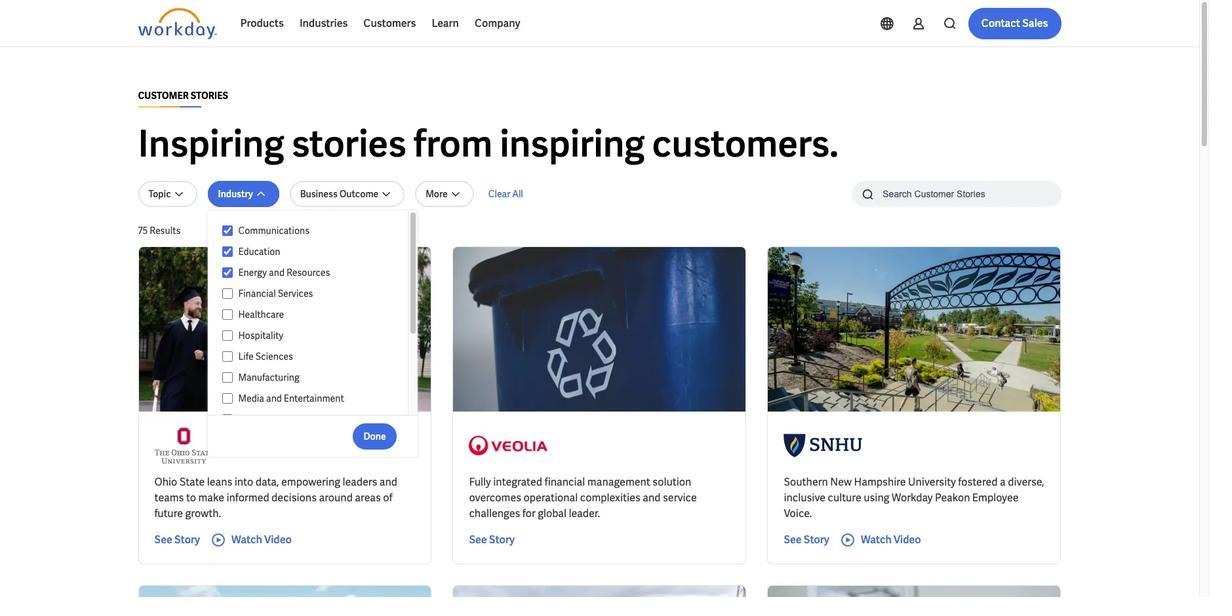 Task type: locate. For each thing, give the bounding box(es) containing it.
3 see story link from the left
[[784, 533, 830, 548]]

areas
[[355, 491, 381, 505]]

2 watch from the left
[[861, 533, 892, 547]]

empowering
[[281, 476, 341, 489]]

challenges
[[469, 507, 520, 521]]

see story link for ohio state leans into data, empowering leaders and teams to make informed decisions around areas of future growth.
[[154, 533, 200, 548]]

0 horizontal spatial story
[[174, 533, 200, 547]]

and inside fully integrated financial management solution overcomes operational complexities and service challenges for global leader.
[[643, 491, 661, 505]]

see for southern new hampshire university fostered a diverse, inclusive culture using workday peakon employee voice.
[[784, 533, 802, 547]]

1 horizontal spatial watch video link
[[840, 533, 921, 548]]

watch video down informed on the bottom
[[232, 533, 292, 547]]

story down challenges at the left
[[489, 533, 515, 547]]

watch video link
[[211, 533, 292, 548], [840, 533, 921, 548]]

see down voice.
[[784, 533, 802, 547]]

see down the future
[[154, 533, 172, 547]]

0 horizontal spatial see story link
[[154, 533, 200, 548]]

2 watch video from the left
[[861, 533, 921, 547]]

services
[[278, 288, 313, 300]]

healthcare link
[[233, 307, 395, 323]]

1 see story link from the left
[[154, 533, 200, 548]]

fully integrated financial management solution overcomes operational complexities and service challenges for global leader.
[[469, 476, 697, 521]]

topic button
[[138, 181, 197, 207]]

see story link down the future
[[154, 533, 200, 548]]

1 horizontal spatial story
[[489, 533, 515, 547]]

and up "financial services"
[[269, 267, 285, 279]]

peakon
[[935, 491, 971, 505]]

video down workday
[[894, 533, 921, 547]]

operational
[[524, 491, 578, 505]]

from
[[414, 120, 493, 168]]

watch down using at the bottom
[[861, 533, 892, 547]]

inclusive
[[784, 491, 826, 505]]

1 horizontal spatial video
[[894, 533, 921, 547]]

story down voice.
[[804, 533, 830, 547]]

life sciences
[[238, 351, 293, 363]]

energy and resources link
[[233, 265, 395, 281]]

see down challenges at the left
[[469, 533, 487, 547]]

education link
[[233, 244, 395, 260]]

1 watch from the left
[[232, 533, 262, 547]]

nonprofit
[[238, 414, 278, 426]]

watch video link down informed on the bottom
[[211, 533, 292, 548]]

see story link down challenges at the left
[[469, 533, 515, 548]]

inspiring stories from inspiring customers.
[[138, 120, 839, 168]]

and inside ohio state leans into data, empowering leaders and teams to make informed decisions around areas of future growth.
[[380, 476, 398, 489]]

1 story from the left
[[174, 533, 200, 547]]

financial
[[545, 476, 585, 489]]

1 see from the left
[[154, 533, 172, 547]]

Search Customer Stories text field
[[875, 182, 1036, 205]]

2 see story link from the left
[[469, 533, 515, 548]]

using
[[864, 491, 890, 505]]

done
[[364, 431, 386, 442]]

2 see story from the left
[[469, 533, 515, 547]]

industries button
[[292, 8, 356, 39]]

0 horizontal spatial video
[[264, 533, 292, 547]]

and up of on the bottom left of page
[[380, 476, 398, 489]]

watch
[[232, 533, 262, 547], [861, 533, 892, 547]]

see story link down voice.
[[784, 533, 830, 548]]

1 watch video link from the left
[[211, 533, 292, 548]]

0 horizontal spatial see story
[[154, 533, 200, 547]]

a
[[1000, 476, 1006, 489]]

0 horizontal spatial watch video link
[[211, 533, 292, 548]]

2 watch video link from the left
[[840, 533, 921, 548]]

industry
[[218, 188, 253, 200]]

see story for southern new hampshire university fostered a diverse, inclusive culture using workday peakon employee voice.
[[784, 533, 830, 547]]

voice.
[[784, 507, 812, 521]]

3 see from the left
[[784, 533, 802, 547]]

sales
[[1023, 16, 1049, 30]]

2 horizontal spatial see story
[[784, 533, 830, 547]]

customers
[[364, 16, 416, 30]]

video for peakon
[[894, 533, 921, 547]]

service
[[663, 491, 697, 505]]

media and entertainment link
[[233, 391, 395, 407]]

and
[[269, 267, 285, 279], [266, 393, 282, 405], [380, 476, 398, 489], [643, 491, 661, 505]]

watch video link for make
[[211, 533, 292, 548]]

watch for make
[[232, 533, 262, 547]]

for
[[523, 507, 536, 521]]

3 story from the left
[[804, 533, 830, 547]]

energy and resources
[[238, 267, 330, 279]]

1 horizontal spatial see story link
[[469, 533, 515, 548]]

2 story from the left
[[489, 533, 515, 547]]

see story for ohio state leans into data, empowering leaders and teams to make informed decisions around areas of future growth.
[[154, 533, 200, 547]]

veolia (es) uk limited (fin) image
[[469, 428, 548, 464]]

None checkbox
[[222, 267, 233, 279], [222, 288, 233, 300], [222, 309, 233, 321], [222, 393, 233, 405], [222, 267, 233, 279], [222, 288, 233, 300], [222, 309, 233, 321], [222, 393, 233, 405]]

business outcome
[[300, 188, 379, 200]]

global
[[538, 507, 567, 521]]

watch down informed on the bottom
[[232, 533, 262, 547]]

stories
[[292, 120, 407, 168]]

1 horizontal spatial watch video
[[861, 533, 921, 547]]

education
[[238, 246, 280, 258]]

0 horizontal spatial see
[[154, 533, 172, 547]]

new
[[831, 476, 852, 489]]

2 horizontal spatial see story link
[[784, 533, 830, 548]]

contact sales
[[982, 16, 1049, 30]]

business
[[300, 188, 338, 200]]

more button
[[415, 181, 474, 207]]

and down "solution"
[[643, 491, 661, 505]]

media
[[238, 393, 264, 405]]

3 see story from the left
[[784, 533, 830, 547]]

see for ohio state leans into data, empowering leaders and teams to make informed decisions around areas of future growth.
[[154, 533, 172, 547]]

watch video down using at the bottom
[[861, 533, 921, 547]]

more
[[426, 188, 448, 200]]

watch video
[[232, 533, 292, 547], [861, 533, 921, 547]]

see story down the future
[[154, 533, 200, 547]]

watch video link down using at the bottom
[[840, 533, 921, 548]]

customer stories
[[138, 90, 228, 102]]

2 video from the left
[[894, 533, 921, 547]]

teams
[[154, 491, 184, 505]]

see story link for southern new hampshire university fostered a diverse, inclusive culture using workday peakon employee voice.
[[784, 533, 830, 548]]

clear all button
[[485, 181, 527, 207]]

2 horizontal spatial see
[[784, 533, 802, 547]]

products button
[[233, 8, 292, 39]]

1 watch video from the left
[[232, 533, 292, 547]]

75
[[138, 225, 148, 237]]

0 horizontal spatial watch
[[232, 533, 262, 547]]

story down growth.
[[174, 533, 200, 547]]

see story link
[[154, 533, 200, 548], [469, 533, 515, 548], [784, 533, 830, 548]]

video for informed
[[264, 533, 292, 547]]

resources
[[287, 267, 330, 279]]

sciences
[[256, 351, 293, 363]]

communications
[[238, 225, 310, 237]]

life
[[238, 351, 254, 363]]

0 horizontal spatial watch video
[[232, 533, 292, 547]]

inspiring
[[500, 120, 645, 168]]

video
[[264, 533, 292, 547], [894, 533, 921, 547]]

see story down voice.
[[784, 533, 830, 547]]

business outcome button
[[290, 181, 405, 207]]

university
[[909, 476, 956, 489]]

see story down challenges at the left
[[469, 533, 515, 547]]

customer
[[138, 90, 189, 102]]

1 horizontal spatial see story
[[469, 533, 515, 547]]

leader.
[[569, 507, 600, 521]]

around
[[319, 491, 353, 505]]

1 horizontal spatial watch
[[861, 533, 892, 547]]

None checkbox
[[222, 225, 233, 237], [222, 246, 233, 258], [222, 330, 233, 342], [222, 351, 233, 363], [222, 372, 233, 384], [222, 414, 233, 426], [222, 225, 233, 237], [222, 246, 233, 258], [222, 330, 233, 342], [222, 351, 233, 363], [222, 372, 233, 384], [222, 414, 233, 426]]

data,
[[256, 476, 279, 489]]

1 see story from the left
[[154, 533, 200, 547]]

video down ohio state leans into data, empowering leaders and teams to make informed decisions around areas of future growth.
[[264, 533, 292, 547]]

1 video from the left
[[264, 533, 292, 547]]

products
[[240, 16, 284, 30]]

1 horizontal spatial see
[[469, 533, 487, 547]]

2 horizontal spatial story
[[804, 533, 830, 547]]



Task type: describe. For each thing, give the bounding box(es) containing it.
solution
[[653, 476, 692, 489]]

the ohio state university image
[[154, 428, 213, 464]]

go to the homepage image
[[138, 8, 217, 39]]

clear all
[[489, 188, 523, 200]]

manufacturing link
[[233, 370, 395, 386]]

company button
[[467, 8, 528, 39]]

communications link
[[233, 223, 395, 239]]

management
[[588, 476, 651, 489]]

customers.
[[652, 120, 839, 168]]

learn button
[[424, 8, 467, 39]]

financial services link
[[233, 286, 395, 302]]

watch video for workday
[[861, 533, 921, 547]]

story for ohio state leans into data, empowering leaders and teams to make informed decisions around areas of future growth.
[[174, 533, 200, 547]]

employee
[[973, 491, 1019, 505]]

done button
[[353, 423, 397, 450]]

stories
[[191, 90, 228, 102]]

southern
[[784, 476, 828, 489]]

manufacturing
[[238, 372, 300, 384]]

watch video for make
[[232, 533, 292, 547]]

southern new hampshire university fostered a diverse, inclusive culture using workday peakon employee voice.
[[784, 476, 1045, 521]]

and down manufacturing
[[266, 393, 282, 405]]

entertainment
[[284, 393, 344, 405]]

fully
[[469, 476, 491, 489]]

of
[[383, 491, 393, 505]]

outcome
[[340, 188, 379, 200]]

company
[[475, 16, 521, 30]]

decisions
[[272, 491, 317, 505]]

fostered
[[959, 476, 998, 489]]

financial services
[[238, 288, 313, 300]]

overcomes
[[469, 491, 522, 505]]

diverse,
[[1008, 476, 1045, 489]]

financial
[[238, 288, 276, 300]]

hospitality
[[238, 330, 283, 342]]

topic
[[149, 188, 171, 200]]

informed
[[227, 491, 269, 505]]

into
[[235, 476, 253, 489]]

make
[[198, 491, 224, 505]]

contact
[[982, 16, 1021, 30]]

leaders
[[343, 476, 377, 489]]

culture
[[828, 491, 862, 505]]

customers button
[[356, 8, 424, 39]]

southern new hampshire university image
[[784, 428, 863, 464]]

watch for workday
[[861, 533, 892, 547]]

integrated
[[493, 476, 543, 489]]

healthcare
[[238, 309, 284, 321]]

to
[[186, 491, 196, 505]]

workday
[[892, 491, 933, 505]]

all
[[512, 188, 523, 200]]

hampshire
[[854, 476, 906, 489]]

inspiring
[[138, 120, 284, 168]]

2 see from the left
[[469, 533, 487, 547]]

watch video link for workday
[[840, 533, 921, 548]]

results
[[150, 225, 181, 237]]

hospitality link
[[233, 328, 395, 344]]

leans
[[207, 476, 232, 489]]

learn
[[432, 16, 459, 30]]

clear
[[489, 188, 511, 200]]

contact sales link
[[969, 8, 1062, 39]]

growth.
[[185, 507, 221, 521]]

media and entertainment
[[238, 393, 344, 405]]

industries
[[300, 16, 348, 30]]

complexities
[[580, 491, 641, 505]]

industry button
[[208, 181, 279, 207]]

nonprofit link
[[233, 412, 395, 428]]

future
[[154, 507, 183, 521]]

story for southern new hampshire university fostered a diverse, inclusive culture using workday peakon employee voice.
[[804, 533, 830, 547]]

energy
[[238, 267, 267, 279]]



Task type: vqa. For each thing, say whether or not it's contained in the screenshot.
first 'MORE' from right
no



